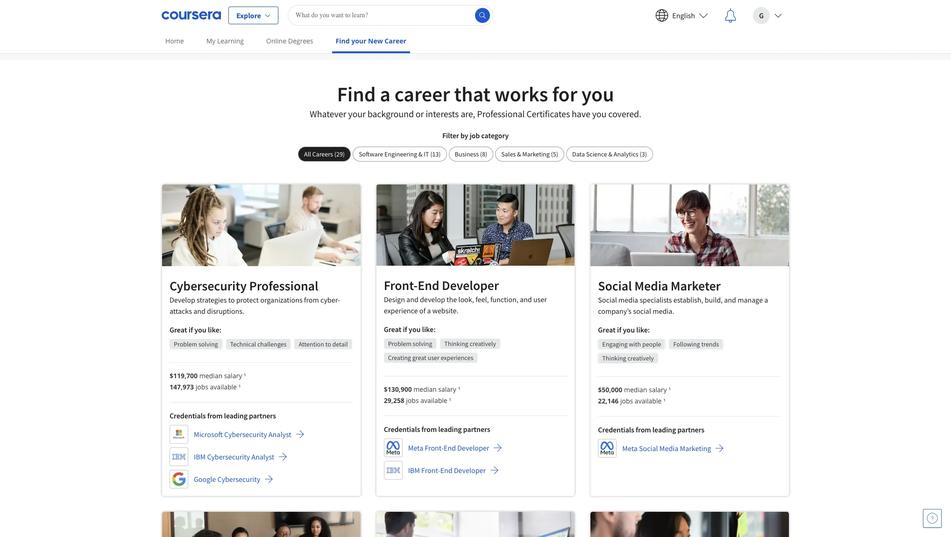 Task type: describe. For each thing, give the bounding box(es) containing it.
week³
[[707, 5, 726, 14]]

strategies
[[197, 295, 227, 305]]

ibm front-end developer link
[[384, 461, 499, 480]]

software
[[359, 150, 383, 158]]

front- for meta
[[425, 443, 444, 453]]

if for front-
[[403, 325, 407, 334]]

experiences
[[441, 354, 473, 362]]

1 vertical spatial job
[[470, 131, 480, 140]]

category
[[481, 131, 509, 140]]

english
[[672, 11, 695, 20]]

find for your
[[336, 36, 350, 45]]

$50,000
[[598, 385, 622, 394]]

cybersecurity for microsoft
[[224, 430, 267, 439]]

help center image
[[927, 513, 938, 524]]

in
[[426, 16, 432, 25]]

median for developer
[[414, 385, 437, 394]]

Software Engineering & IT (13) button
[[353, 147, 447, 162]]

from for social media marketer
[[636, 425, 651, 434]]

organizations
[[260, 295, 303, 305]]

ibm front-end developer
[[408, 466, 486, 475]]

job inside job openings across entry-level professional certificate fields¹
[[198, 0, 208, 10]]

company's
[[598, 306, 632, 316]]

1 vertical spatial social
[[598, 295, 617, 304]]

end inside the "front-end developer design and develop the look, feel, function, and user experience of a website."
[[418, 277, 439, 294]]

level inside average rating given by 200,000+ global learners enrolled in an entry-level professional certificate²
[[462, 16, 476, 25]]

(8)
[[480, 150, 487, 158]]

media inside social media marketer social media specialists establish, build, and manage a company's social media.
[[634, 277, 668, 294]]

have
[[572, 108, 590, 120]]

professional inside cybersecurity professional develop strategies to protect organizations from cyber- attacks and disruptions.
[[249, 278, 318, 294]]

per
[[695, 5, 705, 14]]

career
[[385, 36, 406, 45]]

attacks
[[170, 306, 192, 316]]

meta social media marketing
[[622, 444, 711, 453]]

creating great user experiences
[[388, 354, 473, 362]]

attention
[[299, 340, 324, 349]]

leading for developer
[[438, 425, 462, 434]]

website.
[[432, 306, 459, 315]]

jobs for marketer
[[620, 396, 633, 405]]

cybersecurity inside cybersecurity professional develop strategies to protect organizations from cyber- attacks and disruptions.
[[170, 278, 247, 294]]

g
[[759, 11, 764, 20]]

credentials from leading partners for develop
[[170, 411, 276, 420]]

like: for developer
[[422, 325, 436, 334]]

are,
[[461, 108, 475, 120]]

0 horizontal spatial thinking creatively
[[444, 340, 496, 348]]

0 horizontal spatial thinking
[[444, 340, 468, 348]]

average
[[401, 5, 426, 14]]

to inside cybersecurity professional develop strategies to protect organizations from cyber- attacks and disruptions.
[[228, 295, 235, 305]]

salary for developer
[[438, 385, 456, 394]]

function,
[[490, 295, 518, 304]]

job openings across entry-level professional certificate fields¹
[[198, 0, 335, 21]]

following trends
[[673, 340, 719, 348]]

problem for cybersecurity professional
[[174, 340, 197, 349]]

home
[[165, 36, 184, 45]]

find your new career
[[336, 36, 406, 45]]

rating
[[427, 5, 445, 14]]

1 vertical spatial marketing
[[680, 444, 711, 453]]

1 horizontal spatial to
[[325, 340, 331, 349]]

analyst for ibm cybersecurity analyst
[[251, 452, 274, 462]]

learners
[[525, 5, 550, 14]]

analytics
[[614, 150, 638, 158]]

of inside the "front-end developer design and develop the look, feel, function, and user experience of a website."
[[419, 306, 426, 315]]

147,973
[[170, 383, 194, 392]]

from for front-end developer
[[422, 425, 437, 434]]

0 vertical spatial of
[[644, 5, 650, 14]]

certificates
[[527, 108, 570, 120]]

cybersecurity analyst image
[[162, 185, 360, 266]]

technical challenges
[[230, 340, 287, 349]]

media
[[619, 295, 638, 304]]

build,
[[705, 295, 723, 304]]

1 horizontal spatial creatively
[[628, 354, 654, 362]]

establish,
[[674, 295, 703, 304]]

professional inside average rating given by 200,000+ global learners enrolled in an entry-level professional certificate²
[[478, 16, 516, 25]]

your inside "find your new career" link
[[351, 36, 366, 45]]

0 vertical spatial social
[[598, 277, 632, 294]]

find your new career link
[[332, 30, 410, 53]]

meta front-end developer
[[408, 443, 489, 453]]

social media marketer image
[[591, 185, 789, 266]]

great if you like: for social
[[598, 325, 650, 334]]

ibm for developer
[[408, 466, 420, 475]]

meta for social
[[622, 444, 638, 453]]

$119,700
[[170, 371, 198, 380]]

software engineering & it (13)
[[359, 150, 441, 158]]

200,000+
[[474, 5, 502, 14]]

my learning
[[206, 36, 244, 45]]

and up experience
[[406, 295, 418, 304]]

(5)
[[551, 150, 558, 158]]

credentials for front-
[[384, 425, 420, 434]]

$130,900 median salary ¹ 29,258 jobs available ¹
[[384, 385, 460, 405]]

across
[[240, 0, 260, 10]]

end for ibm
[[440, 466, 452, 475]]

learning
[[217, 36, 244, 45]]

22,146
[[598, 396, 619, 405]]

design
[[384, 295, 405, 304]]

great if you like: for cybersecurity
[[170, 325, 221, 335]]

given
[[447, 5, 464, 14]]

salary for develop
[[224, 371, 242, 380]]

like: for develop
[[208, 325, 221, 335]]

credentials from leading partners for developer
[[384, 425, 490, 434]]

great
[[412, 354, 426, 362]]

find a career that works for you whatever your background or interests are, professional certificates have you covered.
[[310, 81, 641, 120]]

attention to detail
[[299, 340, 348, 349]]

ibm for develop
[[194, 452, 206, 462]]

$50,000 median salary ¹ 22,146 jobs available ¹
[[598, 385, 671, 405]]

0 horizontal spatial user
[[428, 354, 440, 362]]

manage
[[738, 295, 763, 304]]

data
[[572, 150, 585, 158]]

filter
[[442, 131, 459, 140]]

google
[[194, 475, 216, 484]]

fields¹
[[273, 12, 293, 21]]

you for front-end developer
[[409, 325, 421, 334]]

develop
[[170, 295, 195, 305]]

credentials for cybersecurity
[[170, 411, 206, 420]]

2 & from the left
[[517, 150, 521, 158]]

experience
[[384, 306, 418, 315]]

partners for professional
[[249, 411, 276, 420]]

problem solving for develop
[[174, 340, 218, 349]]

flexible
[[652, 5, 674, 14]]

(13)
[[430, 150, 441, 158]]

study
[[676, 5, 693, 14]]

g button
[[746, 0, 790, 30]]

great for social media marketer
[[598, 325, 616, 334]]

a inside the "front-end developer design and develop the look, feel, function, and user experience of a website."
[[427, 306, 431, 315]]

of flexible study per week³
[[644, 5, 726, 14]]

from for cybersecurity professional
[[207, 411, 223, 420]]

business (8)
[[455, 150, 487, 158]]

whatever
[[310, 108, 346, 120]]

online degrees link
[[263, 30, 317, 51]]

available for developer
[[421, 396, 447, 405]]

for
[[552, 81, 577, 107]]

like: for marketer
[[636, 325, 650, 334]]

it
[[424, 150, 429, 158]]

specialists
[[640, 295, 672, 304]]



Task type: locate. For each thing, give the bounding box(es) containing it.
meta inside meta front-end developer link
[[408, 443, 423, 453]]

entry- inside average rating given by 200,000+ global learners enrolled in an entry-level professional certificate²
[[443, 16, 462, 25]]

0 vertical spatial your
[[351, 36, 366, 45]]

cybersecurity up strategies
[[170, 278, 247, 294]]

2 horizontal spatial a
[[764, 295, 768, 304]]

user right function,
[[533, 295, 547, 304]]

great for cybersecurity professional
[[170, 325, 187, 335]]

professional inside find a career that works for you whatever your background or interests are, professional certificates have you covered.
[[477, 108, 525, 120]]

problem up $119,700
[[174, 340, 197, 349]]

salary down experiences
[[438, 385, 456, 394]]

$119,700 median salary ¹ 147,973 jobs available ¹
[[170, 371, 246, 392]]

1 horizontal spatial median
[[414, 385, 437, 394]]

1 vertical spatial analyst
[[251, 452, 274, 462]]

available
[[210, 383, 237, 392], [421, 396, 447, 405], [635, 396, 662, 405]]

great up engaging
[[598, 325, 616, 334]]

certificate
[[240, 12, 272, 21]]

0 horizontal spatial solving
[[198, 340, 218, 349]]

All Careers (29) button
[[298, 147, 351, 162]]

by right given
[[465, 5, 473, 14]]

1 vertical spatial front-
[[425, 443, 444, 453]]

thinking creatively up experiences
[[444, 340, 496, 348]]

end for meta
[[444, 443, 456, 453]]

0 vertical spatial front-
[[384, 277, 418, 294]]

available inside $130,900 median salary ¹ 29,258 jobs available ¹
[[421, 396, 447, 405]]

1 horizontal spatial great
[[384, 325, 401, 334]]

jobs inside $130,900 median salary ¹ 29,258 jobs available ¹
[[406, 396, 419, 405]]

2 vertical spatial front-
[[421, 466, 440, 475]]

a right manage
[[764, 295, 768, 304]]

jobs inside $50,000 median salary ¹ 22,146 jobs available ¹
[[620, 396, 633, 405]]

salary inside $50,000 median salary ¹ 22,146 jobs available ¹
[[649, 385, 667, 394]]

like: down the website.
[[422, 325, 436, 334]]

available right 147,973
[[210, 383, 237, 392]]

you up engaging with people
[[623, 325, 635, 334]]

developer for ibm front-end developer
[[454, 466, 486, 475]]

all careers (29)
[[304, 150, 345, 158]]

2 horizontal spatial median
[[624, 385, 647, 394]]

great if you like: down attacks
[[170, 325, 221, 335]]

level inside job openings across entry-level professional certificate fields¹
[[280, 0, 295, 10]]

1 vertical spatial ibm
[[408, 466, 420, 475]]

& right sales
[[517, 150, 521, 158]]

1 vertical spatial media
[[660, 444, 678, 453]]

degrees
[[288, 36, 313, 45]]

you for social media marketer
[[623, 325, 635, 334]]

microsoft cybersecurity analyst link
[[170, 425, 304, 444]]

google cybersecurity
[[194, 475, 260, 484]]

entry- inside job openings across entry-level professional certificate fields¹
[[261, 0, 280, 10]]

certificate²
[[518, 16, 553, 25]]

leading for marketer
[[653, 425, 676, 434]]

and inside cybersecurity professional develop strategies to protect organizations from cyber- attacks and disruptions.
[[193, 306, 206, 316]]

median for develop
[[199, 371, 222, 380]]

leading up meta social media marketing
[[653, 425, 676, 434]]

2 horizontal spatial credentials
[[598, 425, 634, 434]]

marketing inside button
[[522, 150, 550, 158]]

coursera image
[[162, 8, 221, 23]]

a down develop
[[427, 306, 431, 315]]

and inside social media marketer social media specialists establish, build, and manage a company's social media.
[[724, 295, 736, 304]]

if up engaging
[[617, 325, 621, 334]]

ibm up google
[[194, 452, 206, 462]]

front- up the "design"
[[384, 277, 418, 294]]

0 horizontal spatial jobs
[[196, 383, 208, 392]]

all
[[304, 150, 311, 158]]

salary inside $130,900 median salary ¹ 29,258 jobs available ¹
[[438, 385, 456, 394]]

cyber-
[[320, 295, 340, 305]]

& right science in the top right of the page
[[609, 150, 612, 158]]

like:
[[422, 325, 436, 334], [636, 325, 650, 334], [208, 325, 221, 335]]

jobs
[[196, 383, 208, 392], [406, 396, 419, 405], [620, 396, 633, 405]]

you
[[581, 81, 614, 107], [592, 108, 607, 120], [409, 325, 421, 334], [623, 325, 635, 334], [194, 325, 206, 335]]

level down given
[[462, 16, 476, 25]]

end down meta front-end developer
[[440, 466, 452, 475]]

(3)
[[640, 150, 647, 158]]

leading up microsoft cybersecurity analyst link
[[224, 411, 248, 420]]

business
[[455, 150, 479, 158]]

find up whatever
[[337, 81, 376, 107]]

0 horizontal spatial if
[[189, 325, 193, 335]]

level up fields¹
[[280, 0, 295, 10]]

1 horizontal spatial ibm
[[408, 466, 420, 475]]

social media marketer social media specialists establish, build, and manage a company's social media.
[[598, 277, 768, 316]]

filter by job category
[[442, 131, 509, 140]]

Business (8) button
[[449, 147, 493, 162]]

and down strategies
[[193, 306, 206, 316]]

0 vertical spatial by
[[465, 5, 473, 14]]

0 horizontal spatial salary
[[224, 371, 242, 380]]

available inside "$119,700 median salary ¹ 147,973 jobs available ¹"
[[210, 383, 237, 392]]

& left 'it'
[[419, 150, 422, 158]]

0 vertical spatial creatively
[[470, 340, 496, 348]]

1 vertical spatial developer
[[457, 443, 489, 453]]

0 vertical spatial thinking
[[444, 340, 468, 348]]

thinking up experiences
[[444, 340, 468, 348]]

protect
[[236, 295, 259, 305]]

0 horizontal spatial of
[[419, 306, 426, 315]]

google cybersecurity link
[[170, 470, 273, 489]]

leading
[[224, 411, 248, 420], [438, 425, 462, 434], [653, 425, 676, 434]]

1 vertical spatial end
[[444, 443, 456, 453]]

front-
[[384, 277, 418, 294], [425, 443, 444, 453], [421, 466, 440, 475]]

1 & from the left
[[419, 150, 422, 158]]

engaging with people
[[602, 340, 661, 348]]

developer inside the "front-end developer design and develop the look, feel, function, and user experience of a website."
[[442, 277, 499, 294]]

developer up ibm front-end developer
[[457, 443, 489, 453]]

cybersecurity down ibm cybersecurity analyst at the left
[[217, 475, 260, 484]]

0 vertical spatial developer
[[442, 277, 499, 294]]

job left openings
[[198, 0, 208, 10]]

trends
[[701, 340, 719, 348]]

professional up organizations on the left of the page
[[249, 278, 318, 294]]

& for software engineering & it (13)
[[419, 150, 422, 158]]

1 horizontal spatial salary
[[438, 385, 456, 394]]

explore button
[[228, 6, 278, 24]]

salary down technical
[[224, 371, 242, 380]]

thinking creatively down engaging with people
[[602, 354, 654, 362]]

1 horizontal spatial jobs
[[406, 396, 419, 405]]

creatively
[[470, 340, 496, 348], [628, 354, 654, 362]]

find left new
[[336, 36, 350, 45]]

explore
[[236, 11, 261, 20]]

1 horizontal spatial available
[[421, 396, 447, 405]]

you down experience
[[409, 325, 421, 334]]

entry- down given
[[443, 16, 462, 25]]

you for cybersecurity professional
[[194, 325, 206, 335]]

1 vertical spatial by
[[460, 131, 468, 140]]

median for marketer
[[624, 385, 647, 394]]

user right great
[[428, 354, 440, 362]]

enrolled
[[398, 16, 424, 25]]

cybersecurity up ibm cybersecurity analyst at the left
[[224, 430, 267, 439]]

look,
[[458, 295, 474, 304]]

Sales & Marketing (5) button
[[495, 147, 564, 162]]

problem
[[388, 340, 411, 348], [174, 340, 197, 349]]

professional inside job openings across entry-level professional certificate fields¹
[[296, 0, 335, 10]]

0 horizontal spatial creatively
[[470, 340, 496, 348]]

2 horizontal spatial available
[[635, 396, 662, 405]]

front- down meta front-end developer link
[[421, 466, 440, 475]]

1 vertical spatial thinking
[[602, 354, 626, 362]]

available inside $50,000 median salary ¹ 22,146 jobs available ¹
[[635, 396, 662, 405]]

great for front-end developer
[[384, 325, 401, 334]]

2 horizontal spatial like:
[[636, 325, 650, 334]]

available for develop
[[210, 383, 237, 392]]

2 horizontal spatial partners
[[678, 425, 705, 434]]

0 vertical spatial media
[[634, 277, 668, 294]]

great if you like: down experience
[[384, 325, 436, 334]]

great if you like: for front-
[[384, 325, 436, 334]]

analyst for microsoft cybersecurity analyst
[[269, 430, 291, 439]]

(29)
[[334, 150, 345, 158]]

creatively down with
[[628, 354, 654, 362]]

1 vertical spatial thinking creatively
[[602, 354, 654, 362]]

1 horizontal spatial entry-
[[443, 16, 462, 25]]

entry- up fields¹
[[261, 0, 280, 10]]

median inside $50,000 median salary ¹ 22,146 jobs available ¹
[[624, 385, 647, 394]]

end
[[418, 277, 439, 294], [444, 443, 456, 453], [440, 466, 452, 475]]

marketer
[[671, 277, 721, 294]]

solving left technical
[[198, 340, 218, 349]]

$130,900
[[384, 385, 412, 394]]

0 horizontal spatial entry-
[[261, 0, 280, 10]]

option group
[[298, 147, 653, 162]]

credentials from leading partners up meta front-end developer link
[[384, 425, 490, 434]]

1 vertical spatial entry-
[[443, 16, 462, 25]]

solving for developer
[[413, 340, 432, 348]]

0 horizontal spatial level
[[280, 0, 295, 10]]

front- for ibm
[[421, 466, 440, 475]]

0 horizontal spatial problem
[[174, 340, 197, 349]]

leading up meta front-end developer
[[438, 425, 462, 434]]

1 vertical spatial to
[[325, 340, 331, 349]]

1 horizontal spatial leading
[[438, 425, 462, 434]]

median right $130,900
[[414, 385, 437, 394]]

2 vertical spatial a
[[427, 306, 431, 315]]

jobs for developer
[[406, 396, 419, 405]]

if for social
[[617, 325, 621, 334]]

job up business (8) 'button'
[[470, 131, 480, 140]]

user inside the "front-end developer design and develop the look, feel, function, and user experience of a website."
[[533, 295, 547, 304]]

people
[[642, 340, 661, 348]]

2 horizontal spatial &
[[609, 150, 612, 158]]

from left cyber-
[[304, 295, 319, 305]]

meta inside meta social media marketing link
[[622, 444, 638, 453]]

0 vertical spatial ibm
[[194, 452, 206, 462]]

available for marketer
[[635, 396, 662, 405]]

you down strategies
[[194, 325, 206, 335]]

sales
[[501, 150, 516, 158]]

solving for develop
[[198, 340, 218, 349]]

great if you like:
[[384, 325, 436, 334], [598, 325, 650, 334], [170, 325, 221, 335]]

online degrees
[[266, 36, 313, 45]]

with
[[629, 340, 641, 348]]

if down attacks
[[189, 325, 193, 335]]

option group containing all careers (29)
[[298, 147, 653, 162]]

1 horizontal spatial partners
[[463, 425, 490, 434]]

following
[[673, 340, 700, 348]]

credentials for social
[[598, 425, 634, 434]]

1 horizontal spatial solving
[[413, 340, 432, 348]]

microsoft
[[194, 430, 223, 439]]

of down develop
[[419, 306, 426, 315]]

0 horizontal spatial job
[[198, 0, 208, 10]]

credentials from leading partners up microsoft cybersecurity analyst link
[[170, 411, 276, 420]]

partners up microsoft cybersecurity analyst at the bottom of page
[[249, 411, 276, 420]]

jobs right 29,258
[[406, 396, 419, 405]]

0 vertical spatial find
[[336, 36, 350, 45]]

your inside find a career that works for you whatever your background or interests are, professional certificates have you covered.
[[348, 108, 366, 120]]

credentials from leading partners for marketer
[[598, 425, 705, 434]]

online
[[266, 36, 286, 45]]

2 vertical spatial end
[[440, 466, 452, 475]]

you up have
[[581, 81, 614, 107]]

you right have
[[592, 108, 607, 120]]

from inside cybersecurity professional develop strategies to protect organizations from cyber- attacks and disruptions.
[[304, 295, 319, 305]]

global
[[504, 5, 523, 14]]

cybersecurity professional develop strategies to protect organizations from cyber- attacks and disruptions.
[[170, 278, 340, 316]]

thinking down engaging
[[602, 354, 626, 362]]

problem solving up great
[[388, 340, 432, 348]]

creating
[[388, 354, 411, 362]]

1 vertical spatial of
[[419, 306, 426, 315]]

developer for meta front-end developer
[[457, 443, 489, 453]]

0 horizontal spatial to
[[228, 295, 235, 305]]

1 vertical spatial find
[[337, 81, 376, 107]]

2 horizontal spatial jobs
[[620, 396, 633, 405]]

1 vertical spatial level
[[462, 16, 476, 25]]

or
[[416, 108, 424, 120]]

find for a
[[337, 81, 376, 107]]

3 & from the left
[[609, 150, 612, 158]]

median inside $130,900 median salary ¹ 29,258 jobs available ¹
[[414, 385, 437, 394]]

leading for develop
[[224, 411, 248, 420]]

and right function,
[[520, 295, 532, 304]]

1 horizontal spatial credentials from leading partners
[[384, 425, 490, 434]]

interests
[[426, 108, 459, 120]]

median right $119,700
[[199, 371, 222, 380]]

new
[[368, 36, 383, 45]]

1 vertical spatial a
[[764, 295, 768, 304]]

a inside social media marketer social media specialists establish, build, and manage a company's social media.
[[764, 295, 768, 304]]

sales & marketing (5)
[[501, 150, 558, 158]]

problem solving up $119,700
[[174, 340, 218, 349]]

developer down meta front-end developer
[[454, 466, 486, 475]]

0 vertical spatial level
[[280, 0, 295, 10]]

a
[[380, 81, 390, 107], [764, 295, 768, 304], [427, 306, 431, 315]]

1 horizontal spatial job
[[470, 131, 480, 140]]

0 horizontal spatial like:
[[208, 325, 221, 335]]

your right whatever
[[348, 108, 366, 120]]

microsoft cybersecurity analyst
[[194, 430, 291, 439]]

solving up great
[[413, 340, 432, 348]]

covered.
[[608, 108, 641, 120]]

great
[[384, 325, 401, 334], [598, 325, 616, 334], [170, 325, 187, 335]]

0 horizontal spatial partners
[[249, 411, 276, 420]]

end up ibm front-end developer
[[444, 443, 456, 453]]

0 vertical spatial a
[[380, 81, 390, 107]]

available right 29,258
[[421, 396, 447, 405]]

0 vertical spatial entry-
[[261, 0, 280, 10]]

detail
[[332, 340, 348, 349]]

disruptions.
[[207, 306, 244, 316]]

average rating given by 200,000+ global learners enrolled in an entry-level professional certificate²
[[398, 5, 553, 25]]

jobs right 147,973
[[196, 383, 208, 392]]

my
[[206, 36, 216, 45]]

credentials up microsoft
[[170, 411, 206, 420]]

0 horizontal spatial problem solving
[[174, 340, 218, 349]]

1 horizontal spatial great if you like:
[[384, 325, 436, 334]]

1 horizontal spatial problem solving
[[388, 340, 432, 348]]

0 horizontal spatial available
[[210, 383, 237, 392]]

by right the filter
[[460, 131, 468, 140]]

1 horizontal spatial if
[[403, 325, 407, 334]]

like: up with
[[636, 325, 650, 334]]

credentials down 22,146
[[598, 425, 634, 434]]

from
[[304, 295, 319, 305], [207, 411, 223, 420], [422, 425, 437, 434], [636, 425, 651, 434]]

develop
[[420, 295, 445, 304]]

from up meta social media marketing link
[[636, 425, 651, 434]]

1 horizontal spatial a
[[427, 306, 431, 315]]

0 horizontal spatial meta
[[408, 443, 423, 453]]

from up microsoft
[[207, 411, 223, 420]]

engineering
[[384, 150, 417, 158]]

1 horizontal spatial marketing
[[680, 444, 711, 453]]

0 horizontal spatial leading
[[224, 411, 248, 420]]

partners for end
[[463, 425, 490, 434]]

1 horizontal spatial thinking creatively
[[602, 354, 654, 362]]

None search field
[[288, 5, 493, 25]]

like: down "disruptions."
[[208, 325, 221, 335]]

jobs inside "$119,700 median salary ¹ 147,973 jobs available ¹"
[[196, 383, 208, 392]]

0 vertical spatial analyst
[[269, 430, 291, 439]]

1 horizontal spatial level
[[462, 16, 476, 25]]

engaging
[[602, 340, 628, 348]]

partners for media
[[678, 425, 705, 434]]

great down experience
[[384, 325, 401, 334]]

great down attacks
[[170, 325, 187, 335]]

¹
[[244, 371, 246, 380], [239, 383, 241, 392], [458, 385, 460, 394], [669, 385, 671, 394], [449, 396, 451, 405], [663, 396, 666, 405]]

data science & analytics (3)
[[572, 150, 647, 158]]

by
[[465, 5, 473, 14], [460, 131, 468, 140]]

1 horizontal spatial of
[[644, 5, 650, 14]]

professional down "200,000+"
[[478, 16, 516, 25]]

end up develop
[[418, 277, 439, 294]]

science
[[586, 150, 607, 158]]

problem up creating
[[388, 340, 411, 348]]

to left detail at left bottom
[[325, 340, 331, 349]]

job
[[198, 0, 208, 10], [470, 131, 480, 140]]

ibm cybersecurity analyst
[[194, 452, 274, 462]]

1 horizontal spatial meta
[[622, 444, 638, 453]]

problem solving for developer
[[388, 340, 432, 348]]

1 horizontal spatial credentials
[[384, 425, 420, 434]]

credentials from leading partners
[[170, 411, 276, 420], [384, 425, 490, 434], [598, 425, 705, 434]]

to up "disruptions."
[[228, 295, 235, 305]]

0 vertical spatial end
[[418, 277, 439, 294]]

jobs right 22,146
[[620, 396, 633, 405]]

partners up meta front-end developer
[[463, 425, 490, 434]]

by inside average rating given by 200,000+ global learners enrolled in an entry-level professional certificate²
[[465, 5, 473, 14]]

a inside find a career that works for you whatever your background or interests are, professional certificates have you covered.
[[380, 81, 390, 107]]

cybersecurity for google
[[217, 475, 260, 484]]

&
[[419, 150, 422, 158], [517, 150, 521, 158], [609, 150, 612, 158]]

thinking creatively
[[444, 340, 496, 348], [602, 354, 654, 362]]

front- inside the "front-end developer design and develop the look, feel, function, and user experience of a website."
[[384, 277, 418, 294]]

your left new
[[351, 36, 366, 45]]

2 horizontal spatial salary
[[649, 385, 667, 394]]

level
[[280, 0, 295, 10], [462, 16, 476, 25]]

if down experience
[[403, 325, 407, 334]]

1 vertical spatial your
[[348, 108, 366, 120]]

front- up ibm front-end developer link
[[425, 443, 444, 453]]

if for cybersecurity
[[189, 325, 193, 335]]

2 horizontal spatial if
[[617, 325, 621, 334]]

partners up meta social media marketing
[[678, 425, 705, 434]]

0 horizontal spatial credentials from leading partners
[[170, 411, 276, 420]]

english button
[[648, 0, 716, 30]]

professional up degrees
[[296, 0, 335, 10]]

median inside "$119,700 median salary ¹ 147,973 jobs available ¹"
[[199, 371, 222, 380]]

0 vertical spatial marketing
[[522, 150, 550, 158]]

of left flexible at the right of the page
[[644, 5, 650, 14]]

meta for front-
[[408, 443, 423, 453]]

0 horizontal spatial a
[[380, 81, 390, 107]]

credentials down 29,258
[[384, 425, 420, 434]]

problem for front-end developer
[[388, 340, 411, 348]]

creatively up experiences
[[470, 340, 496, 348]]

0 horizontal spatial great
[[170, 325, 187, 335]]

0 vertical spatial user
[[533, 295, 547, 304]]

1 horizontal spatial problem
[[388, 340, 411, 348]]

cybersecurity up 'google cybersecurity'
[[207, 452, 250, 462]]

available right 22,146
[[635, 396, 662, 405]]

professional up category
[[477, 108, 525, 120]]

Data Science & Analytics (3) button
[[566, 147, 653, 162]]

2 horizontal spatial credentials from leading partners
[[598, 425, 705, 434]]

2 horizontal spatial great
[[598, 325, 616, 334]]

developer up look,
[[442, 277, 499, 294]]

1 horizontal spatial thinking
[[602, 354, 626, 362]]

What do you want to learn? text field
[[288, 5, 493, 25]]

find inside find a career that works for you whatever your background or interests are, professional certificates have you covered.
[[337, 81, 376, 107]]

credentials from leading partners up meta social media marketing link
[[598, 425, 705, 434]]

0 vertical spatial job
[[198, 0, 208, 10]]

median right $50,000
[[624, 385, 647, 394]]

career
[[395, 81, 450, 107]]

cybersecurity for ibm
[[207, 452, 250, 462]]

jobs for develop
[[196, 383, 208, 392]]

from up meta front-end developer link
[[422, 425, 437, 434]]

salary inside "$119,700 median salary ¹ 147,973 jobs available ¹"
[[224, 371, 242, 380]]

and right the build,
[[724, 295, 736, 304]]

2 vertical spatial social
[[639, 444, 658, 453]]

1 vertical spatial user
[[428, 354, 440, 362]]

salary for marketer
[[649, 385, 667, 394]]

& for data science & analytics (3)
[[609, 150, 612, 158]]



Task type: vqa. For each thing, say whether or not it's contained in the screenshot.
the topmost the your
yes



